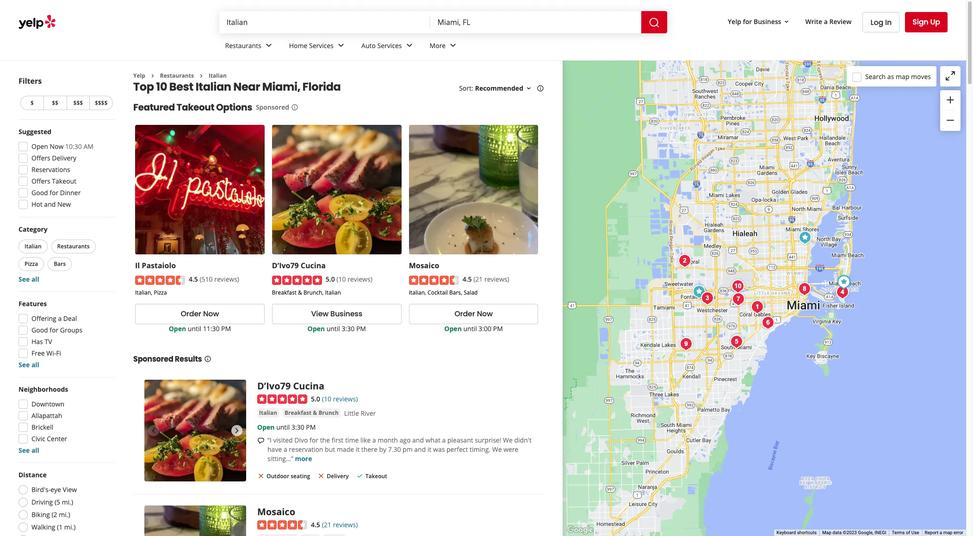 Task type: vqa. For each thing, say whether or not it's contained in the screenshot.
Wine Bars link
no



Task type: describe. For each thing, give the bounding box(es) containing it.
24 chevron down v2 image for more
[[448, 40, 459, 51]]

now for mosaico
[[477, 309, 493, 319]]

see all for offering a deal
[[19, 360, 39, 369]]

1 horizontal spatial delivery
[[327, 473, 349, 480]]

italian, cocktail bars, salad
[[409, 289, 478, 296]]

hot and new
[[31, 200, 71, 209]]

0 horizontal spatial (10
[[322, 395, 331, 403]]

sponsored results
[[133, 354, 202, 364]]

see all button for offering a deal
[[19, 360, 39, 369]]

brickell
[[31, 423, 53, 432]]

auto services
[[361, 41, 402, 50]]

1 vertical spatial italian link
[[257, 409, 279, 418]]

hot
[[31, 200, 42, 209]]

deal
[[63, 314, 77, 323]]

0 horizontal spatial we
[[492, 445, 502, 454]]

log
[[871, 17, 883, 28]]

offering
[[31, 314, 56, 323]]

a up was
[[442, 436, 446, 445]]

little river
[[344, 409, 376, 418]]

mosaico image
[[728, 332, 747, 350]]

il
[[135, 261, 140, 271]]

pizza inside button
[[25, 260, 38, 268]]

24 chevron down v2 image for restaurants
[[263, 40, 274, 51]]

breakfast & brunch, italian
[[272, 289, 341, 296]]

0 vertical spatial d'ivo79 cucina
[[272, 261, 326, 271]]

filters
[[19, 76, 42, 86]]

good for good for groups
[[31, 326, 48, 335]]

1 horizontal spatial restaurants link
[[218, 33, 282, 60]]

pm for il pastaiolo
[[221, 324, 231, 333]]

was
[[433, 445, 445, 454]]

yelp for yelp link
[[133, 72, 145, 80]]

italian, for mosaico
[[409, 289, 426, 296]]

carbone miami image
[[833, 283, 852, 302]]

1 vertical spatial d'ivo79 cucina
[[257, 380, 324, 392]]

a right like
[[372, 436, 376, 445]]

4.5 for il pastaiolo
[[189, 275, 198, 284]]

brunch
[[319, 409, 339, 417]]

a inside group
[[58, 314, 62, 323]]

fratelli milano image
[[795, 280, 814, 298]]

write a review link
[[802, 13, 855, 30]]

has tv
[[31, 337, 52, 346]]

sapore di mare image
[[759, 314, 777, 332]]

until for il pastaiolo
[[188, 324, 201, 333]]

italian right 16 chevron right v2 icon
[[209, 72, 227, 80]]

use
[[911, 530, 919, 535]]

sign up link
[[905, 12, 948, 32]]

sponsored for sponsored
[[256, 103, 289, 112]]

il pastaiolo
[[135, 261, 176, 271]]

group containing features
[[16, 299, 115, 370]]

top
[[133, 79, 154, 95]]

1 vertical spatial (21
[[322, 520, 331, 529]]

takeout for offers
[[52, 177, 76, 186]]

breakfast & brunch button
[[283, 409, 340, 418]]

1 all from the top
[[31, 275, 39, 284]]

center
[[47, 435, 67, 443]]

1 horizontal spatial 3:30
[[342, 324, 355, 333]]

pm for d'ivo79 cucina
[[356, 324, 366, 333]]

by
[[379, 445, 386, 454]]

report a map error link
[[925, 530, 963, 535]]

4.5 star rating image for mosaico
[[409, 276, 459, 285]]

a right report
[[940, 530, 942, 535]]

0 vertical spatial open until 3:30 pm
[[308, 324, 366, 333]]

category
[[19, 225, 47, 234]]

16 checkmark v2 image
[[356, 473, 364, 480]]

until up visited on the left bottom
[[276, 423, 290, 432]]

reservations
[[31, 165, 70, 174]]

16 close v2 image
[[318, 473, 325, 480]]

fratellino image
[[748, 298, 767, 317]]

yelp for yelp for business
[[728, 17, 741, 26]]

bird's-eye view
[[31, 485, 77, 494]]

takeout for featured
[[177, 101, 214, 114]]

italian down category at the top left of the page
[[25, 242, 41, 250]]

3:00
[[479, 324, 491, 333]]

open up the "i
[[257, 423, 275, 432]]

walking (1 mi.)
[[31, 523, 76, 532]]

offers for offers takeout
[[31, 177, 50, 186]]

map
[[822, 530, 831, 535]]

a down visited on the left bottom
[[284, 445, 287, 454]]

best
[[169, 79, 193, 95]]

5.0 link
[[311, 394, 320, 404]]

0 vertical spatial italian link
[[209, 72, 227, 80]]

4.5 star rating image for il pastaiolo
[[135, 276, 185, 285]]

slideshow element
[[144, 380, 246, 482]]

10
[[156, 79, 167, 95]]

$$$$ button
[[89, 96, 113, 110]]

group containing suggested
[[16, 127, 115, 212]]

sponsored for sponsored results
[[133, 354, 173, 364]]

sign
[[913, 17, 928, 27]]

wi-
[[46, 349, 56, 358]]

more
[[295, 455, 312, 463]]

16 chevron down v2 image for recommended
[[525, 85, 533, 92]]

restaurants for the rightmost restaurants link
[[225, 41, 261, 50]]

mosaico for rightmost mosaico link
[[409, 261, 439, 271]]

2 horizontal spatial takeout
[[365, 473, 387, 480]]

all for offering a deal
[[31, 360, 39, 369]]

0 vertical spatial d'ivo79
[[272, 261, 299, 271]]

timing.
[[470, 445, 491, 454]]

search as map moves
[[865, 72, 931, 81]]

1 horizontal spatial 4.5
[[311, 520, 320, 529]]

driving
[[31, 498, 53, 507]]

pm down breakfast & brunch link
[[306, 423, 316, 432]]

outdoor
[[267, 473, 289, 480]]

1 horizontal spatial italian button
[[257, 409, 279, 418]]

reservation
[[289, 445, 323, 454]]

2 vertical spatial and
[[414, 445, 426, 454]]

16 info v2 image for featured takeout options
[[291, 104, 298, 111]]

order now link for il pastaiolo
[[135, 304, 265, 324]]

2 vertical spatial 16 info v2 image
[[204, 355, 211, 363]]

0 horizontal spatial mosaico link
[[257, 506, 295, 518]]

offers for offers delivery
[[31, 154, 50, 162]]

view business link
[[272, 304, 401, 324]]

open until 11:30 pm
[[169, 324, 231, 333]]

search image
[[649, 17, 660, 28]]

recommended
[[475, 84, 523, 93]]

cèrto image
[[729, 290, 748, 309]]

see all button for downtown
[[19, 446, 39, 455]]

zoom in image
[[945, 94, 956, 105]]

$$$ button
[[66, 96, 89, 110]]

seating
[[291, 473, 310, 480]]

1 horizontal spatial restaurants
[[160, 72, 194, 80]]

surprise!
[[475, 436, 501, 445]]

review
[[829, 17, 852, 26]]

(10 reviews)
[[322, 395, 358, 403]]

$
[[31, 99, 34, 107]]

0 horizontal spatial now
[[50, 142, 64, 151]]

1 vertical spatial d'ivo79
[[257, 380, 291, 392]]

open for il pastaiolo
[[169, 324, 186, 333]]

auto services link
[[354, 33, 422, 60]]

services for auto services
[[377, 41, 402, 50]]

italian up the "i
[[259, 409, 277, 417]]

neighborhoods
[[19, 385, 68, 394]]

previous image
[[148, 425, 159, 436]]

more
[[430, 41, 446, 50]]

1 vertical spatial 5 star rating image
[[257, 395, 307, 404]]

giovanni's ristorante image
[[698, 289, 717, 308]]

ago
[[400, 436, 411, 445]]

0 vertical spatial (10
[[337, 275, 346, 284]]

group containing neighborhoods
[[16, 385, 115, 455]]

none field near
[[438, 17, 634, 27]]

"i visited divo for the first time like a month ago and what a pleasant surprise! we didn't have a reservation but made it there by 7.30 pm and it was perfect timing. we were sitting…"
[[267, 436, 532, 463]]

0 vertical spatial italian button
[[19, 240, 47, 254]]

yelp for business
[[728, 17, 781, 26]]

walking
[[31, 523, 55, 532]]

divieto ristorante - doral image
[[676, 252, 694, 270]]

mi.) for biking (2 mi.)
[[59, 510, 70, 519]]

coppola's bistro ristorante image
[[677, 335, 695, 354]]

1 see all from the top
[[19, 275, 39, 284]]

pizza button
[[19, 257, 44, 271]]

©2023
[[843, 530, 857, 535]]

carrabba's italian grill image
[[690, 283, 708, 301]]

home
[[289, 41, 307, 50]]

reviews) for d'ivo79 cucina
[[348, 275, 372, 284]]

has
[[31, 337, 43, 346]]

report
[[925, 530, 939, 535]]

map for moves
[[896, 72, 909, 81]]

italian right brunch,
[[325, 289, 341, 296]]

near
[[233, 79, 260, 95]]

up
[[930, 17, 940, 27]]

4.5 link
[[311, 519, 320, 530]]

business categories element
[[218, 33, 948, 60]]

none field find
[[227, 17, 423, 27]]

(21 reviews)
[[322, 520, 358, 529]]

$$$
[[73, 99, 83, 107]]

terms of use link
[[892, 530, 919, 535]]

delivery inside group
[[52, 154, 76, 162]]

0 vertical spatial view
[[311, 309, 329, 319]]

0 vertical spatial 5 star rating image
[[272, 276, 322, 285]]

write
[[805, 17, 822, 26]]

cocktail
[[428, 289, 448, 296]]

4.5 (510 reviews)
[[189, 275, 239, 284]]

& for brunch
[[313, 409, 317, 417]]

d'ivo79 cucina image
[[144, 380, 246, 482]]

pleasant
[[447, 436, 473, 445]]

first
[[332, 436, 343, 445]]

bars
[[54, 260, 66, 268]]

0 horizontal spatial 3:30
[[292, 423, 304, 432]]

& for brunch,
[[298, 289, 302, 296]]

1 vertical spatial and
[[412, 436, 424, 445]]

option group containing distance
[[16, 471, 115, 536]]

$$ button
[[43, 96, 66, 110]]

7.30
[[388, 445, 401, 454]]

4.5 for mosaico
[[463, 275, 472, 284]]



Task type: locate. For each thing, give the bounding box(es) containing it.
a right write
[[824, 17, 828, 26]]

open until 3:30 pm down view business
[[308, 324, 366, 333]]

fi
[[56, 349, 61, 358]]

0 horizontal spatial map
[[896, 72, 909, 81]]

map region
[[472, 40, 973, 536]]

takeout down best
[[177, 101, 214, 114]]

next image
[[231, 425, 242, 436]]

1 horizontal spatial map
[[943, 530, 953, 535]]

1 horizontal spatial (21
[[473, 275, 483, 284]]

1 horizontal spatial mosaico
[[409, 261, 439, 271]]

italian up featured takeout options
[[196, 79, 231, 95]]

map left "error"
[[943, 530, 953, 535]]

2 vertical spatial mi.)
[[64, 523, 76, 532]]

1 horizontal spatial business
[[754, 17, 781, 26]]

5.0 for 5.0
[[311, 395, 320, 403]]

mosaico
[[409, 261, 439, 271], [257, 506, 295, 518]]

offers delivery
[[31, 154, 76, 162]]

5.0 up breakfast & brunch on the left of the page
[[311, 395, 320, 403]]

(21 up salad
[[473, 275, 483, 284]]

16 chevron down v2 image for yelp for business
[[783, 18, 791, 25]]

2 good from the top
[[31, 326, 48, 335]]

services inside home services link
[[309, 41, 334, 50]]

open down view business
[[308, 324, 325, 333]]

featured
[[133, 101, 175, 114]]

None search field
[[219, 11, 669, 33]]

0 horizontal spatial delivery
[[52, 154, 76, 162]]

1 vertical spatial map
[[943, 530, 953, 535]]

0 vertical spatial delivery
[[52, 154, 76, 162]]

see all button down pizza button
[[19, 275, 39, 284]]

miami,
[[262, 79, 300, 95]]

2 vertical spatial all
[[31, 446, 39, 455]]

2 order now link from the left
[[409, 304, 538, 324]]

mi.) for driving (5 mi.)
[[62, 498, 73, 507]]

2 it from the left
[[428, 445, 431, 454]]

1 vertical spatial pizza
[[154, 289, 167, 296]]

0 vertical spatial takeout
[[177, 101, 214, 114]]

0 vertical spatial &
[[298, 289, 302, 296]]

5 star rating image up breakfast & brunch on the left of the page
[[257, 395, 307, 404]]

group
[[940, 90, 961, 131], [16, 127, 115, 212], [17, 225, 115, 284], [16, 299, 115, 370], [16, 385, 115, 455]]

see all for downtown
[[19, 446, 39, 455]]

mosaico up cocktail
[[409, 261, 439, 271]]

cucina for top d'ivo79 cucina link
[[301, 261, 326, 271]]

2 see all from the top
[[19, 360, 39, 369]]

results
[[175, 354, 202, 364]]

offers up reservations
[[31, 154, 50, 162]]

until for mosaico
[[463, 324, 477, 333]]

see all button down free
[[19, 360, 39, 369]]

breakfast for breakfast & brunch, italian
[[272, 289, 297, 296]]

2 vertical spatial restaurants
[[57, 242, 90, 250]]

2 vertical spatial see all
[[19, 446, 39, 455]]

0 horizontal spatial it
[[356, 445, 360, 454]]

italian
[[209, 72, 227, 80], [196, 79, 231, 95], [25, 242, 41, 250], [325, 289, 341, 296], [259, 409, 277, 417]]

time
[[345, 436, 359, 445]]

options
[[216, 101, 252, 114]]

0 horizontal spatial restaurants
[[57, 242, 90, 250]]

0 horizontal spatial (21
[[322, 520, 331, 529]]

for for dinner
[[50, 188, 58, 197]]

d'ivo79 cucina up the 5.0 link
[[257, 380, 324, 392]]

1 vertical spatial yelp
[[133, 72, 145, 80]]

restaurants
[[225, 41, 261, 50], [160, 72, 194, 80], [57, 242, 90, 250]]

1 vertical spatial mi.)
[[59, 510, 70, 519]]

order now for mosaico
[[454, 309, 493, 319]]

2 services from the left
[[377, 41, 402, 50]]

0 horizontal spatial yelp
[[133, 72, 145, 80]]

0 vertical spatial see
[[19, 275, 30, 284]]

1 vertical spatial (10
[[322, 395, 331, 403]]

now for il pastaiolo
[[203, 309, 219, 319]]

write a review
[[805, 17, 852, 26]]

yelp
[[728, 17, 741, 26], [133, 72, 145, 80]]

reviews) for mosaico
[[484, 275, 509, 284]]

eye
[[51, 485, 61, 494]]

24 chevron down v2 image
[[404, 40, 415, 51], [448, 40, 459, 51]]

home services
[[289, 41, 334, 50]]

1 see all button from the top
[[19, 275, 39, 284]]

(21
[[473, 275, 483, 284], [322, 520, 331, 529]]

d'ivo79 cucina image
[[796, 229, 814, 247]]

0 horizontal spatial italian link
[[209, 72, 227, 80]]

1 horizontal spatial 5.0
[[326, 275, 335, 284]]

1 horizontal spatial now
[[203, 309, 219, 319]]

il pastaiolo link
[[135, 261, 176, 271]]

mosaico down outdoor on the left
[[257, 506, 295, 518]]

terms
[[892, 530, 905, 535]]

2 vertical spatial see
[[19, 446, 30, 455]]

cucina for the bottommost d'ivo79 cucina link
[[293, 380, 324, 392]]

1 see from the top
[[19, 275, 30, 284]]

dinner
[[60, 188, 81, 197]]

(2
[[52, 510, 57, 519]]

yelp inside yelp for business 'button'
[[728, 17, 741, 26]]

offers down reservations
[[31, 177, 50, 186]]

italian button up the "i
[[257, 409, 279, 418]]

24 chevron down v2 image inside the auto services link
[[404, 40, 415, 51]]

4.5 left (510
[[189, 275, 198, 284]]

4.5 left (21 reviews)
[[311, 520, 320, 529]]

(10 up view business
[[337, 275, 346, 284]]

pizza left bars
[[25, 260, 38, 268]]

zoom out image
[[945, 115, 956, 126]]

4.5
[[189, 275, 198, 284], [463, 275, 472, 284], [311, 520, 320, 529]]

all for downtown
[[31, 446, 39, 455]]

restaurants button
[[51, 240, 96, 254]]

downtown
[[31, 400, 64, 409]]

1 vertical spatial open until 3:30 pm
[[257, 423, 316, 432]]

biking
[[31, 510, 50, 519]]

more link
[[422, 33, 466, 60]]

1 horizontal spatial 24 chevron down v2 image
[[448, 40, 459, 51]]

5 star rating image
[[272, 276, 322, 285], [257, 395, 307, 404]]

1 horizontal spatial mosaico link
[[409, 261, 439, 271]]

for for groups
[[50, 326, 58, 335]]

bars button
[[48, 257, 72, 271]]

order now link
[[135, 304, 265, 324], [409, 304, 538, 324]]

delivery right 16 close v2 icon
[[327, 473, 349, 480]]

3 see from the top
[[19, 446, 30, 455]]

open until 3:30 pm
[[308, 324, 366, 333], [257, 423, 316, 432]]

0 vertical spatial mosaico
[[409, 261, 439, 271]]

we down surprise!
[[492, 445, 502, 454]]

mosaico link down outdoor on the left
[[257, 506, 295, 518]]

0 horizontal spatial order now
[[181, 309, 219, 319]]

0 horizontal spatial pizza
[[25, 260, 38, 268]]

order now
[[181, 309, 219, 319], [454, 309, 493, 319]]

1 vertical spatial restaurants
[[160, 72, 194, 80]]

view
[[311, 309, 329, 319], [63, 485, 77, 494]]

outdoor seating
[[267, 473, 310, 480]]

0 vertical spatial sponsored
[[256, 103, 289, 112]]

all down free
[[31, 360, 39, 369]]

& left brunch,
[[298, 289, 302, 296]]

of
[[906, 530, 910, 535]]

free wi-fi
[[31, 349, 61, 358]]

bars,
[[449, 289, 462, 296]]

0 vertical spatial see all button
[[19, 275, 39, 284]]

breakfast & brunch link
[[283, 409, 340, 418]]

civic center
[[31, 435, 67, 443]]

home services link
[[282, 33, 354, 60]]

1 vertical spatial delivery
[[327, 473, 349, 480]]

for inside 'button'
[[743, 17, 752, 26]]

1 vertical spatial takeout
[[52, 177, 76, 186]]

italian, for il pastaiolo
[[135, 289, 152, 296]]

restaurants up bars
[[57, 242, 90, 250]]

$$$$
[[95, 99, 108, 107]]

0 vertical spatial business
[[754, 17, 781, 26]]

mi'talia kitchen & bar image
[[727, 333, 746, 351]]

google image
[[565, 524, 596, 536]]

breakfast for breakfast & brunch
[[285, 409, 312, 417]]

order now link down salad
[[409, 304, 538, 324]]

and right ago
[[412, 436, 424, 445]]

5 star rating image up breakfast & brunch, italian
[[272, 276, 322, 285]]

services for home services
[[309, 41, 334, 50]]

3 all from the top
[[31, 446, 39, 455]]

italian link up the "i
[[257, 409, 279, 418]]

inegi
[[875, 530, 886, 535]]

24 chevron down v2 image right more
[[448, 40, 459, 51]]

0 horizontal spatial 24 chevron down v2 image
[[263, 40, 274, 51]]

until down view business
[[327, 324, 340, 333]]

see for offering a deal
[[19, 360, 30, 369]]

0 horizontal spatial 24 chevron down v2 image
[[404, 40, 415, 51]]

view right eye
[[63, 485, 77, 494]]

3:30 up divo
[[292, 423, 304, 432]]

open left 3:00
[[444, 324, 462, 333]]

1 horizontal spatial none field
[[438, 17, 634, 27]]

groups
[[60, 326, 82, 335]]

d'ivo79 cucina up breakfast & brunch, italian
[[272, 261, 326, 271]]

order up the open until 3:00 pm
[[454, 309, 475, 319]]

1 it from the left
[[356, 445, 360, 454]]

1 horizontal spatial order
[[454, 309, 475, 319]]

1 vertical spatial 5.0
[[311, 395, 320, 403]]

0 horizontal spatial sponsored
[[133, 354, 173, 364]]

now up offers delivery
[[50, 142, 64, 151]]

16 close v2 image
[[257, 473, 265, 480]]

cucina up the 5.0 link
[[293, 380, 324, 392]]

sort:
[[459, 84, 473, 93]]

services right the home
[[309, 41, 334, 50]]

see all down the 'civic'
[[19, 446, 39, 455]]

16 info v2 image right results at the bottom left
[[204, 355, 211, 363]]

restaurants left 16 chevron right v2 icon
[[160, 72, 194, 80]]

16 chevron down v2 image right recommended on the top of the page
[[525, 85, 533, 92]]

good for good for dinner
[[31, 188, 48, 197]]

1 horizontal spatial pizza
[[154, 289, 167, 296]]

4.5 star rating image up cocktail
[[409, 276, 459, 285]]

24 chevron down v2 image inside restaurants link
[[263, 40, 274, 51]]

0 vertical spatial mi.)
[[62, 498, 73, 507]]

and
[[44, 200, 56, 209], [412, 436, 424, 445], [414, 445, 426, 454]]

log in link
[[863, 12, 900, 32]]

new
[[57, 200, 71, 209]]

a
[[824, 17, 828, 26], [58, 314, 62, 323], [372, 436, 376, 445], [442, 436, 446, 445], [284, 445, 287, 454], [940, 530, 942, 535]]

order for mosaico
[[454, 309, 475, 319]]

open down 'suggested'
[[31, 142, 48, 151]]

bird's-
[[31, 485, 51, 494]]

like
[[360, 436, 371, 445]]

16 info v2 image for top 10 best italian near miami, florida
[[537, 85, 544, 92]]

1 vertical spatial business
[[330, 309, 362, 319]]

it left was
[[428, 445, 431, 454]]

24 chevron down v2 image left auto
[[336, 40, 347, 51]]

good for groups
[[31, 326, 82, 335]]

1 horizontal spatial order now
[[454, 309, 493, 319]]

2 none field from the left
[[438, 17, 634, 27]]

mi.) right (5
[[62, 498, 73, 507]]

(10 reviews) link
[[322, 394, 358, 404]]

restaurants for restaurants button
[[57, 242, 90, 250]]

1 horizontal spatial yelp
[[728, 17, 741, 26]]

0 horizontal spatial italian button
[[19, 240, 47, 254]]

2 offers from the top
[[31, 177, 50, 186]]

pm right 11:30
[[221, 324, 231, 333]]

Find text field
[[227, 17, 423, 27]]

2 see all button from the top
[[19, 360, 39, 369]]

services
[[309, 41, 334, 50], [377, 41, 402, 50]]

breakfast down the 5.0 link
[[285, 409, 312, 417]]

16 info v2 image right recommended 'popup button'
[[537, 85, 544, 92]]

0 vertical spatial all
[[31, 275, 39, 284]]

sponsored left results at the bottom left
[[133, 354, 173, 364]]

"i
[[267, 436, 272, 445]]

0 vertical spatial pizza
[[25, 260, 38, 268]]

3 see all button from the top
[[19, 446, 39, 455]]

option group
[[16, 471, 115, 536]]

1 horizontal spatial 16 chevron down v2 image
[[783, 18, 791, 25]]

24 chevron down v2 image right auto services
[[404, 40, 415, 51]]

1 vertical spatial all
[[31, 360, 39, 369]]

1 vertical spatial 16 chevron down v2 image
[[525, 85, 533, 92]]

view inside option group
[[63, 485, 77, 494]]

1 vertical spatial see all
[[19, 360, 39, 369]]

see for downtown
[[19, 446, 30, 455]]

5.0 for 5.0 (10 reviews)
[[326, 275, 335, 284]]

until left 3:00
[[463, 324, 477, 333]]

brunch,
[[304, 289, 324, 296]]

0 horizontal spatial 16 info v2 image
[[204, 355, 211, 363]]

restaurants inside button
[[57, 242, 90, 250]]

1 italian, from the left
[[135, 289, 152, 296]]

0 vertical spatial 16 info v2 image
[[537, 85, 544, 92]]

and inside group
[[44, 200, 56, 209]]

(21 reviews) link
[[322, 519, 358, 530]]

0 vertical spatial 3:30
[[342, 324, 355, 333]]

pm right 3:00
[[493, 324, 503, 333]]

4.5 (21 reviews)
[[463, 275, 509, 284]]

0 vertical spatial (21
[[473, 275, 483, 284]]

2 24 chevron down v2 image from the left
[[336, 40, 347, 51]]

open for d'ivo79 cucina
[[308, 324, 325, 333]]

1 vertical spatial sponsored
[[133, 354, 173, 364]]

4.5 star rating image
[[135, 276, 185, 285], [409, 276, 459, 285], [257, 521, 307, 530]]

takeout up dinner
[[52, 177, 76, 186]]

until left 11:30
[[188, 324, 201, 333]]

see all
[[19, 275, 39, 284], [19, 360, 39, 369], [19, 446, 39, 455]]

1 none field from the left
[[227, 17, 423, 27]]

mi.) for walking (1 mi.)
[[64, 523, 76, 532]]

pm for mosaico
[[493, 324, 503, 333]]

reviews) inside (21 reviews) link
[[333, 520, 358, 529]]

services inside the auto services link
[[377, 41, 402, 50]]

mosaico for the left mosaico link
[[257, 506, 295, 518]]

2 vertical spatial see all button
[[19, 446, 39, 455]]

reviews) for il pastaiolo
[[214, 275, 239, 284]]

restaurants link left 16 chevron right v2 icon
[[160, 72, 194, 80]]

1 horizontal spatial 16 info v2 image
[[291, 104, 298, 111]]

map for error
[[943, 530, 953, 535]]

16 info v2 image down miami,
[[291, 104, 298, 111]]

24 chevron down v2 image for auto services
[[404, 40, 415, 51]]

5.0
[[326, 275, 335, 284], [311, 395, 320, 403]]

1 order now link from the left
[[135, 304, 265, 324]]

1 24 chevron down v2 image from the left
[[263, 40, 274, 51]]

1 vertical spatial 16 info v2 image
[[291, 104, 298, 111]]

pizza
[[25, 260, 38, 268], [154, 289, 167, 296]]

1 vertical spatial d'ivo79 cucina link
[[257, 380, 324, 392]]

24 chevron down v2 image
[[263, 40, 274, 51], [336, 40, 347, 51]]

16 chevron down v2 image
[[783, 18, 791, 25], [525, 85, 533, 92]]

order now for il pastaiolo
[[181, 309, 219, 319]]

group containing category
[[17, 225, 115, 284]]

and right hot
[[44, 200, 56, 209]]

0 horizontal spatial view
[[63, 485, 77, 494]]

16 chevron down v2 image inside yelp for business 'button'
[[783, 18, 791, 25]]

expand map image
[[945, 70, 956, 81]]

more link
[[295, 455, 312, 463]]

pm down view business
[[356, 324, 366, 333]]

view business
[[311, 309, 362, 319]]

d'ivo79 cucina
[[272, 261, 326, 271], [257, 380, 324, 392]]

1 services from the left
[[309, 41, 334, 50]]

good up has tv
[[31, 326, 48, 335]]

business
[[754, 17, 781, 26], [330, 309, 362, 319]]

shortcuts
[[797, 530, 817, 535]]

1 vertical spatial 3:30
[[292, 423, 304, 432]]

see all button
[[19, 275, 39, 284], [19, 360, 39, 369], [19, 446, 39, 455]]

0 horizontal spatial 4.5
[[189, 275, 198, 284]]

2 horizontal spatial 4.5
[[463, 275, 472, 284]]

d'ivo79 cucina link up breakfast & brunch, italian
[[272, 261, 326, 271]]

error
[[954, 530, 963, 535]]

$$
[[52, 99, 58, 107]]

1 offers from the top
[[31, 154, 50, 162]]

Near text field
[[438, 17, 634, 27]]

1 vertical spatial &
[[313, 409, 317, 417]]

16 info v2 image
[[537, 85, 544, 92], [291, 104, 298, 111], [204, 355, 211, 363]]

3 see all from the top
[[19, 446, 39, 455]]

16 chevron down v2 image inside recommended 'popup button'
[[525, 85, 533, 92]]

1 vertical spatial restaurants link
[[160, 72, 194, 80]]

open for mosaico
[[444, 324, 462, 333]]

for inside "i visited divo for the first time like a month ago and what a pleasant surprise! we didn't have a reservation but made it there by 7.30 pm and it was perfect timing. we were sitting…"
[[310, 436, 318, 445]]

we up were
[[503, 436, 513, 445]]

cucina
[[301, 261, 326, 271], [293, 380, 324, 392]]

10:30
[[65, 142, 82, 151]]

0 horizontal spatial mosaico
[[257, 506, 295, 518]]

sponsored down miami,
[[256, 103, 289, 112]]

(510
[[200, 275, 213, 284]]

2 horizontal spatial 16 info v2 image
[[537, 85, 544, 92]]

pm
[[403, 445, 413, 454]]

open inside group
[[31, 142, 48, 151]]

1 vertical spatial offers
[[31, 177, 50, 186]]

2 order now from the left
[[454, 309, 493, 319]]

breakfast left brunch,
[[272, 289, 297, 296]]

restaurants link up near
[[218, 33, 282, 60]]

delivery
[[52, 154, 76, 162], [327, 473, 349, 480]]

2 see from the top
[[19, 360, 30, 369]]

1 good from the top
[[31, 188, 48, 197]]

good up hot
[[31, 188, 48, 197]]

see all button down the 'civic'
[[19, 446, 39, 455]]

reviews) inside (10 reviews) link
[[333, 395, 358, 403]]

24 chevron down v2 image for home services
[[336, 40, 347, 51]]

offers
[[31, 154, 50, 162], [31, 177, 50, 186]]

16 chevron right v2 image
[[149, 72, 156, 80]]

None field
[[227, 17, 423, 27], [438, 17, 634, 27]]

map right as
[[896, 72, 909, 81]]

0 vertical spatial cucina
[[301, 261, 326, 271]]

pizza down the pastaiolo
[[154, 289, 167, 296]]

mosaico link up cocktail
[[409, 261, 439, 271]]

now up 3:00
[[477, 309, 493, 319]]

1 24 chevron down v2 image from the left
[[404, 40, 415, 51]]

0 horizontal spatial services
[[309, 41, 334, 50]]

24 chevron down v2 image inside home services link
[[336, 40, 347, 51]]

restaurants inside the business categories element
[[225, 41, 261, 50]]

16 chevron right v2 image
[[198, 72, 205, 80]]

order now link for mosaico
[[409, 304, 538, 324]]

sign up
[[913, 17, 940, 27]]

auto
[[361, 41, 376, 50]]

1 order now from the left
[[181, 309, 219, 319]]

il pastaiolo image
[[835, 273, 853, 292]]

it down time
[[356, 445, 360, 454]]

4.5 up salad
[[463, 275, 472, 284]]

takeout inside group
[[52, 177, 76, 186]]

order for il pastaiolo
[[181, 309, 201, 319]]

$ button
[[20, 96, 43, 110]]

open now 10:30 am
[[31, 142, 93, 151]]

0 horizontal spatial takeout
[[52, 177, 76, 186]]

4.5 star rating image left 4.5 link
[[257, 521, 307, 530]]

2 24 chevron down v2 image from the left
[[448, 40, 459, 51]]

0 horizontal spatial none field
[[227, 17, 423, 27]]

2 all from the top
[[31, 360, 39, 369]]

&
[[298, 289, 302, 296], [313, 409, 317, 417]]

italian, left cocktail
[[409, 289, 426, 296]]

1 order from the left
[[181, 309, 201, 319]]

services right auto
[[377, 41, 402, 50]]

0 vertical spatial we
[[503, 436, 513, 445]]

business inside 'button'
[[754, 17, 781, 26]]

(1
[[57, 523, 63, 532]]

moves
[[911, 72, 931, 81]]

amor di pasta - blue lagoon image
[[729, 277, 747, 296]]

divo
[[294, 436, 308, 445]]

mi.) right (2
[[59, 510, 70, 519]]

3:30 down view business
[[342, 324, 355, 333]]

italian, pizza
[[135, 289, 167, 296]]

italian, down il
[[135, 289, 152, 296]]

2 italian, from the left
[[409, 289, 426, 296]]

1 horizontal spatial it
[[428, 445, 431, 454]]

2 order from the left
[[454, 309, 475, 319]]

16 speech v2 image
[[257, 437, 265, 445]]

0 horizontal spatial italian,
[[135, 289, 152, 296]]

until for d'ivo79 cucina
[[327, 324, 340, 333]]

24 chevron down v2 image inside more link
[[448, 40, 459, 51]]

takeout right 16 checkmark v2 'image'
[[365, 473, 387, 480]]

for for business
[[743, 17, 752, 26]]

0 vertical spatial breakfast
[[272, 289, 297, 296]]

0 horizontal spatial 4.5 star rating image
[[135, 276, 185, 285]]

yelp for business button
[[724, 13, 794, 30]]

1 vertical spatial cucina
[[293, 380, 324, 392]]

1 horizontal spatial we
[[503, 436, 513, 445]]

0 vertical spatial d'ivo79 cucina link
[[272, 261, 326, 271]]

see all down pizza button
[[19, 275, 39, 284]]

italian link right 16 chevron right v2 icon
[[209, 72, 227, 80]]

(21 right 4.5 link
[[322, 520, 331, 529]]

delivery down the open now 10:30 am
[[52, 154, 76, 162]]

order now up open until 11:30 pm
[[181, 309, 219, 319]]

1 horizontal spatial italian link
[[257, 409, 279, 418]]

1 horizontal spatial 4.5 star rating image
[[257, 521, 307, 530]]

& inside button
[[313, 409, 317, 417]]

breakfast inside breakfast & brunch button
[[285, 409, 312, 417]]

4.5 star rating image down the pastaiolo
[[135, 276, 185, 285]]

open up sponsored results
[[169, 324, 186, 333]]

1 vertical spatial see all button
[[19, 360, 39, 369]]



